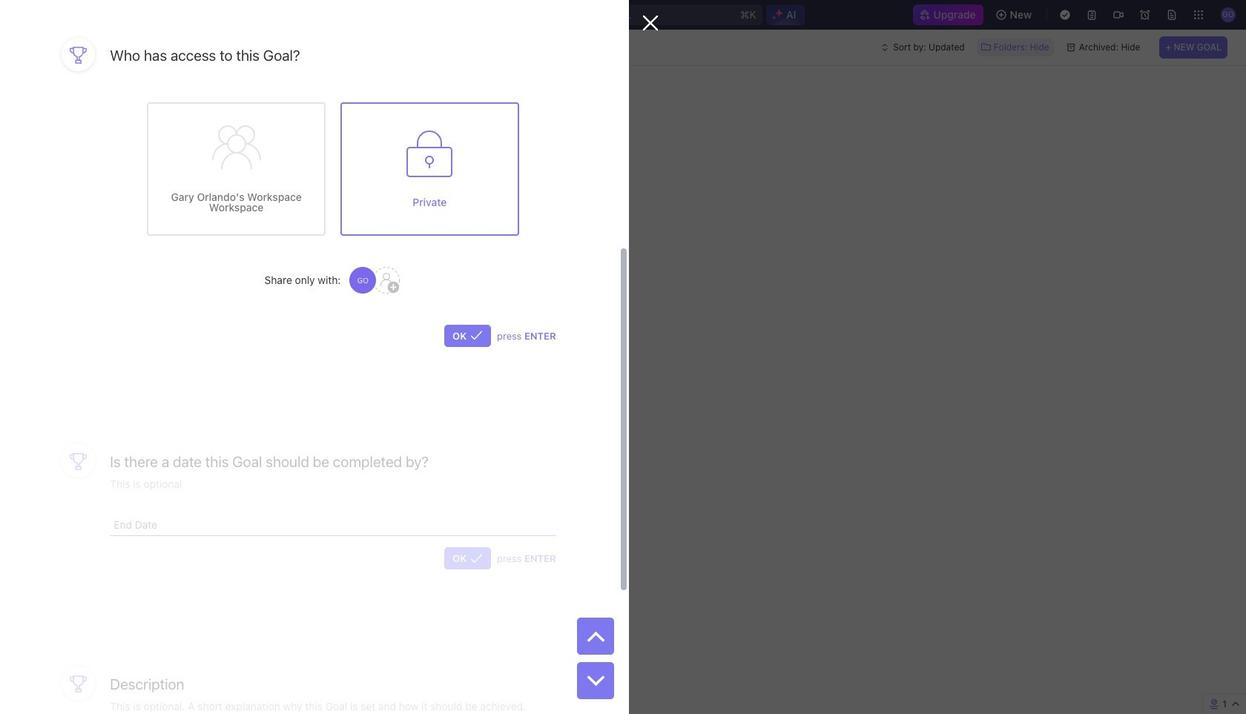 Task type: describe. For each thing, give the bounding box(es) containing it.
sidebar navigation
[[0, 30, 189, 715]]



Task type: locate. For each thing, give the bounding box(es) containing it.
dialog
[[0, 0, 659, 715]]

tree
[[6, 334, 183, 509]]

tree inside sidebar navigation
[[6, 334, 183, 509]]



Task type: vqa. For each thing, say whether or not it's contained in the screenshot.
Docs
no



